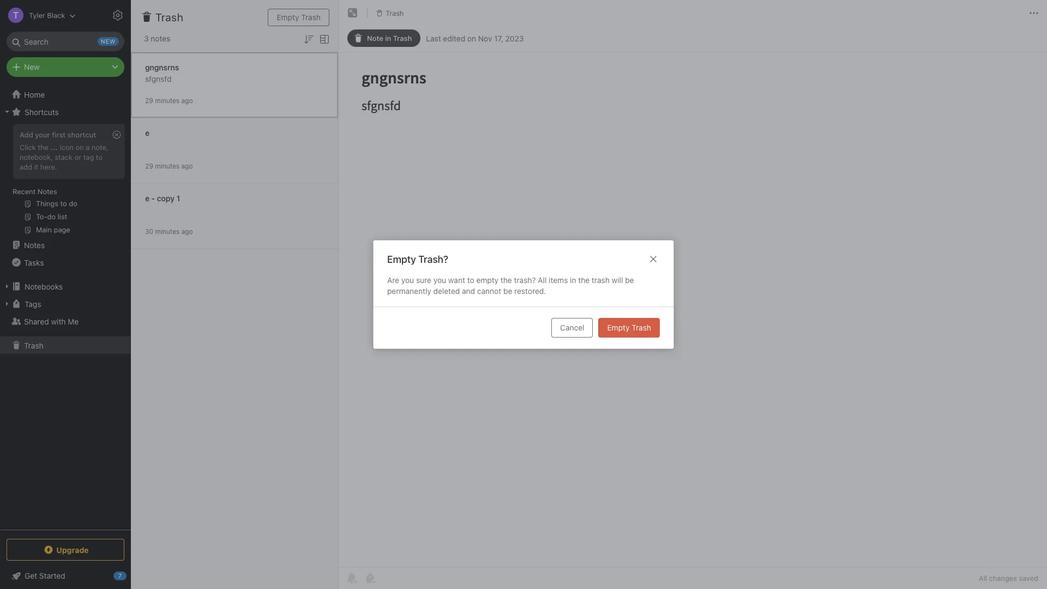 Task type: locate. For each thing, give the bounding box(es) containing it.
cannot
[[477, 286, 502, 296]]

29 for gngnsrns
[[145, 96, 153, 105]]

tags button
[[0, 295, 130, 313]]

add a reminder image
[[345, 572, 359, 585]]

1 vertical spatial on
[[76, 143, 84, 152]]

minutes
[[155, 96, 180, 105], [155, 162, 180, 170], [155, 227, 180, 235]]

3 ago from the top
[[182, 227, 193, 235]]

minutes down "sfgnsfd"
[[155, 96, 180, 105]]

0 vertical spatial empty trash
[[277, 13, 321, 22]]

new
[[24, 62, 40, 71]]

a
[[86, 143, 90, 152]]

0 horizontal spatial on
[[76, 143, 84, 152]]

add your first shortcut
[[20, 130, 96, 139]]

1 29 from the top
[[145, 96, 153, 105]]

e
[[145, 128, 150, 137], [145, 193, 150, 203]]

are
[[387, 275, 400, 285]]

0 horizontal spatial be
[[504, 286, 513, 296]]

trash button
[[372, 5, 408, 21]]

1 vertical spatial all
[[980, 574, 988, 583]]

on left nov
[[468, 34, 477, 43]]

notes
[[38, 187, 57, 196], [24, 240, 45, 250]]

empty trash for the empty trash button inside the note list element
[[277, 13, 321, 22]]

or
[[75, 153, 81, 161]]

restored.
[[515, 286, 546, 296]]

0 vertical spatial e
[[145, 128, 150, 137]]

all changes saved
[[980, 574, 1039, 583]]

1 horizontal spatial in
[[570, 275, 577, 285]]

0 horizontal spatial the
[[38, 143, 49, 152]]

1 vertical spatial ago
[[181, 162, 193, 170]]

in right items
[[570, 275, 577, 285]]

0 vertical spatial 29
[[145, 96, 153, 105]]

1 horizontal spatial the
[[501, 275, 512, 285]]

1 29 minutes ago from the top
[[145, 96, 193, 105]]

be right cannot
[[504, 286, 513, 296]]

all
[[538, 275, 547, 285], [980, 574, 988, 583]]

1 vertical spatial 29 minutes ago
[[145, 162, 193, 170]]

1 vertical spatial minutes
[[155, 162, 180, 170]]

empty trash button down the will in the right top of the page
[[599, 318, 660, 338]]

0 vertical spatial empty trash button
[[268, 9, 330, 26]]

note,
[[92, 143, 108, 152]]

trash?
[[514, 275, 536, 285]]

shared with me
[[24, 317, 79, 326]]

0 horizontal spatial empty
[[277, 13, 299, 22]]

1 minutes from the top
[[155, 96, 180, 105]]

in right note
[[385, 34, 391, 43]]

0 horizontal spatial all
[[538, 275, 547, 285]]

-
[[152, 193, 155, 203]]

tree
[[0, 86, 131, 529]]

group
[[0, 121, 130, 241]]

29 minutes ago for e
[[145, 162, 193, 170]]

be right the will in the right top of the page
[[626, 275, 634, 285]]

1 horizontal spatial be
[[626, 275, 634, 285]]

stack
[[55, 153, 73, 161]]

first
[[52, 130, 66, 139]]

tasks
[[24, 258, 44, 267]]

3
[[144, 34, 149, 43]]

0 vertical spatial to
[[96, 153, 103, 161]]

empty trash button
[[268, 9, 330, 26], [599, 318, 660, 338]]

1 e from the top
[[145, 128, 150, 137]]

cancel button
[[552, 318, 594, 338]]

0 horizontal spatial in
[[385, 34, 391, 43]]

notes
[[151, 34, 171, 43]]

0 horizontal spatial empty trash button
[[268, 9, 330, 26]]

0 vertical spatial on
[[468, 34, 477, 43]]

to
[[96, 153, 103, 161], [468, 275, 475, 285]]

on left the a
[[76, 143, 84, 152]]

empty
[[277, 13, 299, 22], [387, 254, 416, 265], [608, 323, 630, 332]]

gngnsrns
[[145, 62, 179, 72]]

to up 'and'
[[468, 275, 475, 285]]

empty trash for the empty trash button to the bottom
[[608, 323, 652, 332]]

e for e - copy 1
[[145, 193, 150, 203]]

2 vertical spatial ago
[[182, 227, 193, 235]]

2 e from the top
[[145, 193, 150, 203]]

sure
[[416, 275, 432, 285]]

empty inside the note list element
[[277, 13, 299, 22]]

1 horizontal spatial you
[[434, 275, 447, 285]]

notes up the tasks
[[24, 240, 45, 250]]

the left trash
[[579, 275, 590, 285]]

29 minutes ago for gngnsrns
[[145, 96, 193, 105]]

29 minutes ago up copy
[[145, 162, 193, 170]]

empty trash down the will in the right top of the page
[[608, 323, 652, 332]]

2 you from the left
[[434, 275, 447, 285]]

29 up -
[[145, 162, 153, 170]]

in
[[385, 34, 391, 43], [570, 275, 577, 285]]

home
[[24, 90, 45, 99]]

ago
[[181, 96, 193, 105], [181, 162, 193, 170], [182, 227, 193, 235]]

29 minutes ago down "sfgnsfd"
[[145, 96, 193, 105]]

all inside are you sure you want to empty the trash? all items in the trash will be permanently deleted and cannot be restored.
[[538, 275, 547, 285]]

1
[[177, 193, 180, 203]]

0 horizontal spatial you
[[402, 275, 414, 285]]

last edited on nov 17, 2023
[[426, 34, 524, 43]]

0 vertical spatial empty
[[277, 13, 299, 22]]

1 vertical spatial to
[[468, 275, 475, 285]]

close image
[[647, 253, 660, 266]]

minutes right 30
[[155, 227, 180, 235]]

29 minutes ago
[[145, 96, 193, 105], [145, 162, 193, 170]]

1 vertical spatial 29
[[145, 162, 153, 170]]

30
[[145, 227, 153, 235]]

you up deleted
[[434, 275, 447, 285]]

1 vertical spatial e
[[145, 193, 150, 203]]

empty trash?
[[387, 254, 449, 265]]

0 vertical spatial minutes
[[155, 96, 180, 105]]

on
[[468, 34, 477, 43], [76, 143, 84, 152]]

2 ago from the top
[[181, 162, 193, 170]]

1 vertical spatial be
[[504, 286, 513, 296]]

0 vertical spatial 29 minutes ago
[[145, 96, 193, 105]]

you
[[402, 275, 414, 285], [434, 275, 447, 285]]

notebook,
[[20, 153, 53, 161]]

notebooks link
[[0, 278, 130, 295]]

1 vertical spatial empty trash
[[608, 323, 652, 332]]

30 minutes ago
[[145, 227, 193, 235]]

2 29 from the top
[[145, 162, 153, 170]]

click
[[20, 143, 36, 152]]

1 horizontal spatial empty trash button
[[599, 318, 660, 338]]

tasks button
[[0, 254, 130, 271]]

on inside note window element
[[468, 34, 477, 43]]

trash inside 'button'
[[386, 9, 404, 17]]

29
[[145, 96, 153, 105], [145, 162, 153, 170]]

to down note, on the top of page
[[96, 153, 103, 161]]

expand tags image
[[3, 300, 11, 308]]

home link
[[0, 86, 131, 103]]

add tag image
[[364, 572, 377, 585]]

1 vertical spatial notes
[[24, 240, 45, 250]]

add
[[20, 163, 32, 171]]

trash
[[386, 9, 404, 17], [156, 11, 184, 23], [301, 13, 321, 22], [393, 34, 412, 43], [632, 323, 652, 332], [24, 341, 44, 350]]

3 notes
[[144, 34, 171, 43]]

the
[[38, 143, 49, 152], [501, 275, 512, 285], [579, 275, 590, 285]]

2 minutes from the top
[[155, 162, 180, 170]]

1 you from the left
[[402, 275, 414, 285]]

trash
[[592, 275, 610, 285]]

3 minutes from the top
[[155, 227, 180, 235]]

2 vertical spatial minutes
[[155, 227, 180, 235]]

1 vertical spatial in
[[570, 275, 577, 285]]

0 vertical spatial be
[[626, 275, 634, 285]]

you up permanently
[[402, 275, 414, 285]]

note in trash
[[367, 34, 412, 43]]

0 vertical spatial all
[[538, 275, 547, 285]]

1 horizontal spatial on
[[468, 34, 477, 43]]

0 horizontal spatial empty trash
[[277, 13, 321, 22]]

Search text field
[[14, 32, 117, 51]]

nov
[[479, 34, 493, 43]]

empty trash inside the note list element
[[277, 13, 321, 22]]

2 horizontal spatial the
[[579, 275, 590, 285]]

empty trash
[[277, 13, 321, 22], [608, 323, 652, 332]]

None search field
[[14, 32, 117, 51]]

shortcuts button
[[0, 103, 130, 121]]

empty for the empty trash button to the bottom
[[608, 323, 630, 332]]

empty for the empty trash button inside the note list element
[[277, 13, 299, 22]]

29 down "sfgnsfd"
[[145, 96, 153, 105]]

be
[[626, 275, 634, 285], [504, 286, 513, 296]]

the left ...
[[38, 143, 49, 152]]

all left changes
[[980, 574, 988, 583]]

empty trash left expand note icon
[[277, 13, 321, 22]]

2 vertical spatial empty
[[608, 323, 630, 332]]

shortcut
[[67, 130, 96, 139]]

in inside are you sure you want to empty the trash? all items in the trash will be permanently deleted and cannot be restored.
[[570, 275, 577, 285]]

tree containing home
[[0, 86, 131, 529]]

2 horizontal spatial empty
[[608, 323, 630, 332]]

in inside note window element
[[385, 34, 391, 43]]

0 horizontal spatial to
[[96, 153, 103, 161]]

1 horizontal spatial all
[[980, 574, 988, 583]]

all inside note window element
[[980, 574, 988, 583]]

sfgnsfd
[[145, 74, 172, 83]]

1 horizontal spatial to
[[468, 275, 475, 285]]

notes right recent
[[38, 187, 57, 196]]

2 29 minutes ago from the top
[[145, 162, 193, 170]]

empty trash button left expand note icon
[[268, 9, 330, 26]]

1 ago from the top
[[181, 96, 193, 105]]

items
[[549, 275, 568, 285]]

the left trash?
[[501, 275, 512, 285]]

1 horizontal spatial empty trash
[[608, 323, 652, 332]]

note list element
[[131, 0, 339, 589]]

0 vertical spatial notes
[[38, 187, 57, 196]]

0 vertical spatial in
[[385, 34, 391, 43]]

upgrade button
[[7, 539, 124, 561]]

all left items
[[538, 275, 547, 285]]

1 vertical spatial empty
[[387, 254, 416, 265]]

0 vertical spatial ago
[[181, 96, 193, 105]]

minutes up copy
[[155, 162, 180, 170]]



Task type: vqa. For each thing, say whether or not it's contained in the screenshot.
Attachment
no



Task type: describe. For each thing, give the bounding box(es) containing it.
shared with me link
[[0, 313, 130, 330]]

29 for e
[[145, 162, 153, 170]]

ago for e - copy 1
[[182, 227, 193, 235]]

e - copy 1
[[145, 193, 180, 203]]

1 vertical spatial empty trash button
[[599, 318, 660, 338]]

add
[[20, 130, 33, 139]]

empty trash button inside the note list element
[[268, 9, 330, 26]]

deleted
[[434, 286, 460, 296]]

e for e
[[145, 128, 150, 137]]

are you sure you want to empty the trash? all items in the trash will be permanently deleted and cannot be restored.
[[387, 275, 634, 296]]

2023
[[506, 34, 524, 43]]

settings image
[[111, 9, 124, 22]]

icon on a note, notebook, stack or tag to add it here.
[[20, 143, 108, 171]]

new button
[[7, 57, 124, 77]]

shortcuts
[[25, 107, 59, 117]]

expand note image
[[347, 7, 360, 20]]

last
[[426, 34, 441, 43]]

ago for e
[[181, 162, 193, 170]]

the inside group
[[38, 143, 49, 152]]

icon
[[60, 143, 74, 152]]

want
[[449, 275, 466, 285]]

it
[[34, 163, 38, 171]]

tag
[[83, 153, 94, 161]]

empty
[[477, 275, 499, 285]]

Note Editor text field
[[339, 52, 1048, 567]]

cancel
[[561, 323, 585, 332]]

saved
[[1020, 574, 1039, 583]]

note window element
[[339, 0, 1048, 589]]

changes
[[990, 574, 1018, 583]]

expand notebooks image
[[3, 282, 11, 291]]

permanently
[[387, 286, 432, 296]]

trash link
[[0, 337, 130, 354]]

17,
[[495, 34, 504, 43]]

edited
[[443, 34, 466, 43]]

copy
[[157, 193, 175, 203]]

with
[[51, 317, 66, 326]]

1 horizontal spatial empty
[[387, 254, 416, 265]]

tags
[[25, 299, 41, 309]]

recent notes
[[13, 187, 57, 196]]

...
[[50, 143, 58, 152]]

group containing add your first shortcut
[[0, 121, 130, 241]]

your
[[35, 130, 50, 139]]

shared
[[24, 317, 49, 326]]

note
[[367, 34, 384, 43]]

minutes for e - copy 1
[[155, 227, 180, 235]]

to inside are you sure you want to empty the trash? all items in the trash will be permanently deleted and cannot be restored.
[[468, 275, 475, 285]]

and
[[462, 286, 475, 296]]

will
[[612, 275, 624, 285]]

me
[[68, 317, 79, 326]]

notebooks
[[25, 282, 63, 291]]

gngnsrns sfgnsfd
[[145, 62, 179, 83]]

here.
[[40, 163, 57, 171]]

click the ...
[[20, 143, 58, 152]]

on inside icon on a note, notebook, stack or tag to add it here.
[[76, 143, 84, 152]]

notes link
[[0, 236, 130, 254]]

trash?
[[419, 254, 449, 265]]

recent
[[13, 187, 36, 196]]

minutes for e
[[155, 162, 180, 170]]

upgrade
[[56, 545, 89, 555]]

to inside icon on a note, notebook, stack or tag to add it here.
[[96, 153, 103, 161]]



